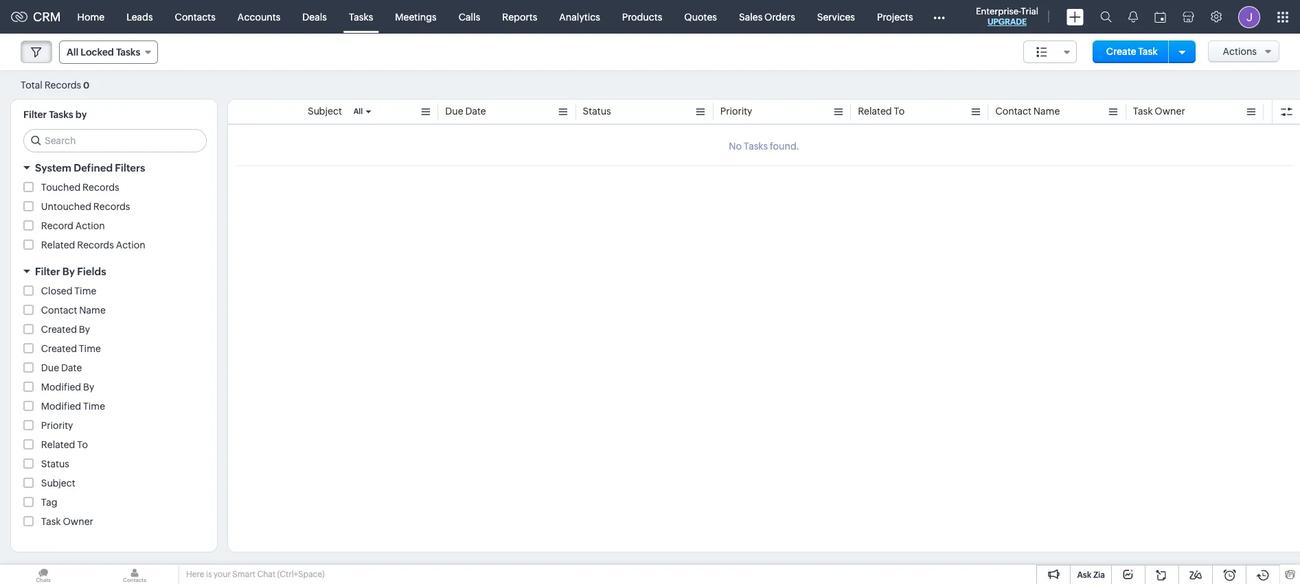 Task type: describe. For each thing, give the bounding box(es) containing it.
2 vertical spatial task
[[41, 517, 61, 528]]

modified time
[[41, 401, 105, 412]]

accounts
[[238, 11, 280, 22]]

time for modified time
[[83, 401, 105, 412]]

by for filter
[[62, 266, 75, 277]]

1 vertical spatial name
[[79, 305, 106, 316]]

all for all locked tasks
[[67, 47, 78, 58]]

defined
[[74, 162, 113, 174]]

home link
[[66, 0, 115, 33]]

ask
[[1077, 571, 1092, 580]]

closed time
[[41, 286, 96, 297]]

enterprise-trial upgrade
[[976, 6, 1039, 27]]

created for created by
[[41, 324, 77, 335]]

1 vertical spatial related
[[41, 240, 75, 251]]

trial
[[1021, 6, 1039, 16]]

1 horizontal spatial task owner
[[1133, 106, 1185, 117]]

total records 0
[[21, 79, 90, 90]]

All Locked Tasks field
[[59, 41, 158, 64]]

meetings
[[395, 11, 437, 22]]

contacts link
[[164, 0, 227, 33]]

modified for modified time
[[41, 401, 81, 412]]

products link
[[611, 0, 673, 33]]

record action
[[41, 220, 105, 231]]

closed
[[41, 286, 72, 297]]

created time
[[41, 343, 101, 354]]

0 vertical spatial status
[[583, 106, 611, 117]]

signals element
[[1120, 0, 1146, 34]]

tag
[[41, 497, 57, 508]]

records for touched
[[82, 182, 119, 193]]

touched records
[[41, 182, 119, 193]]

0 horizontal spatial action
[[75, 220, 105, 231]]

create task
[[1106, 46, 1158, 57]]

chat
[[257, 570, 276, 580]]

Search text field
[[24, 130, 206, 152]]

Other Modules field
[[924, 6, 954, 28]]

records for untouched
[[93, 201, 130, 212]]

filter for filter tasks by
[[23, 109, 47, 120]]

0 vertical spatial due date
[[445, 106, 486, 117]]

home
[[77, 11, 104, 22]]

deals
[[302, 11, 327, 22]]

filters
[[115, 162, 145, 174]]

analytics link
[[548, 0, 611, 33]]

meetings link
[[384, 0, 448, 33]]

0 vertical spatial related
[[858, 106, 892, 117]]

create menu element
[[1058, 0, 1092, 33]]

sales orders link
[[728, 0, 806, 33]]

all locked tasks
[[67, 47, 140, 58]]

0 horizontal spatial task owner
[[41, 517, 93, 528]]

all for all
[[353, 107, 363, 115]]

projects link
[[866, 0, 924, 33]]

products
[[622, 11, 662, 22]]

smart
[[232, 570, 255, 580]]

0 vertical spatial contact
[[996, 106, 1032, 117]]

by for modified
[[83, 382, 94, 393]]

0
[[83, 80, 90, 90]]

1 vertical spatial contact
[[41, 305, 77, 316]]

ask zia
[[1077, 571, 1105, 580]]

total
[[21, 79, 42, 90]]

profile element
[[1230, 0, 1269, 33]]

1 horizontal spatial owner
[[1155, 106, 1185, 117]]

reports
[[502, 11, 537, 22]]

leads
[[126, 11, 153, 22]]

actions
[[1223, 46, 1257, 57]]

0 horizontal spatial to
[[77, 440, 88, 451]]

created for created time
[[41, 343, 77, 354]]

2 vertical spatial tasks
[[49, 109, 73, 120]]

filter for filter by fields
[[35, 266, 60, 277]]

untouched
[[41, 201, 91, 212]]

deals link
[[291, 0, 338, 33]]

by
[[75, 109, 87, 120]]

touched
[[41, 182, 81, 193]]

services link
[[806, 0, 866, 33]]

created by
[[41, 324, 90, 335]]

1 vertical spatial subject
[[41, 478, 75, 489]]

sales
[[739, 11, 763, 22]]

filter by fields
[[35, 266, 106, 277]]

crm
[[33, 10, 61, 24]]

calls link
[[448, 0, 491, 33]]

crm link
[[11, 10, 61, 24]]

1 horizontal spatial subject
[[308, 106, 342, 117]]

1 horizontal spatial date
[[465, 106, 486, 117]]

calls
[[459, 11, 480, 22]]

record
[[41, 220, 73, 231]]

0 horizontal spatial status
[[41, 459, 69, 470]]

create menu image
[[1067, 9, 1084, 25]]

0 vertical spatial to
[[894, 106, 905, 117]]



Task type: vqa. For each thing, say whether or not it's contained in the screenshot.
TOUCHED
yes



Task type: locate. For each thing, give the bounding box(es) containing it.
contact name down closed time
[[41, 305, 106, 316]]

1 horizontal spatial due
[[445, 106, 463, 117]]

1 horizontal spatial contact
[[996, 106, 1032, 117]]

0 vertical spatial modified
[[41, 382, 81, 393]]

records for total
[[44, 79, 81, 90]]

2 created from the top
[[41, 343, 77, 354]]

search element
[[1092, 0, 1120, 34]]

1 vertical spatial due date
[[41, 363, 82, 374]]

filter by fields button
[[11, 260, 217, 284]]

task down the 'tag'
[[41, 517, 61, 528]]

name down the size icon at the right of the page
[[1034, 106, 1060, 117]]

0 vertical spatial date
[[465, 106, 486, 117]]

0 vertical spatial contact name
[[996, 106, 1060, 117]]

upgrade
[[988, 17, 1027, 27]]

contact
[[996, 106, 1032, 117], [41, 305, 77, 316]]

owner
[[1155, 106, 1185, 117], [63, 517, 93, 528]]

create task button
[[1093, 41, 1172, 63]]

filter up closed
[[35, 266, 60, 277]]

search image
[[1100, 11, 1112, 23]]

tasks
[[349, 11, 373, 22], [116, 47, 140, 58], [49, 109, 73, 120]]

0 horizontal spatial subject
[[41, 478, 75, 489]]

fields
[[77, 266, 106, 277]]

modified
[[41, 382, 81, 393], [41, 401, 81, 412]]

1 created from the top
[[41, 324, 77, 335]]

0 vertical spatial task owner
[[1133, 106, 1185, 117]]

by inside filter by fields dropdown button
[[62, 266, 75, 277]]

task owner down 'create task' button
[[1133, 106, 1185, 117]]

filter down "total"
[[23, 109, 47, 120]]

action
[[75, 220, 105, 231], [116, 240, 145, 251]]

records down defined
[[82, 182, 119, 193]]

tasks inside the all locked tasks field
[[116, 47, 140, 58]]

task owner down the 'tag'
[[41, 517, 93, 528]]

1 vertical spatial priority
[[41, 420, 73, 431]]

by up modified time
[[83, 382, 94, 393]]

1 vertical spatial date
[[61, 363, 82, 374]]

leads link
[[115, 0, 164, 33]]

due
[[445, 106, 463, 117], [41, 363, 59, 374]]

1 vertical spatial created
[[41, 343, 77, 354]]

tasks inside "tasks" link
[[349, 11, 373, 22]]

all
[[67, 47, 78, 58], [353, 107, 363, 115]]

1 vertical spatial related to
[[41, 440, 88, 451]]

1 vertical spatial task
[[1133, 106, 1153, 117]]

status
[[583, 106, 611, 117], [41, 459, 69, 470]]

0 horizontal spatial name
[[79, 305, 106, 316]]

2 vertical spatial related
[[41, 440, 75, 451]]

1 vertical spatial due
[[41, 363, 59, 374]]

tasks right locked
[[116, 47, 140, 58]]

1 horizontal spatial due date
[[445, 106, 486, 117]]

task right 'create'
[[1138, 46, 1158, 57]]

tasks link
[[338, 0, 384, 33]]

1 vertical spatial action
[[116, 240, 145, 251]]

0 horizontal spatial priority
[[41, 420, 73, 431]]

1 horizontal spatial tasks
[[116, 47, 140, 58]]

0 horizontal spatial date
[[61, 363, 82, 374]]

0 vertical spatial time
[[74, 286, 96, 297]]

0 vertical spatial created
[[41, 324, 77, 335]]

related to
[[858, 106, 905, 117], [41, 440, 88, 451]]

0 vertical spatial owner
[[1155, 106, 1185, 117]]

1 horizontal spatial contact name
[[996, 106, 1060, 117]]

0 horizontal spatial contact name
[[41, 305, 106, 316]]

records
[[44, 79, 81, 90], [82, 182, 119, 193], [93, 201, 130, 212], [77, 240, 114, 251]]

locked
[[81, 47, 114, 58]]

1 vertical spatial tasks
[[116, 47, 140, 58]]

1 vertical spatial by
[[79, 324, 90, 335]]

0 vertical spatial priority
[[720, 106, 752, 117]]

task
[[1138, 46, 1158, 57], [1133, 106, 1153, 117], [41, 517, 61, 528]]

calendar image
[[1155, 11, 1166, 22]]

chats image
[[0, 565, 87, 585]]

1 vertical spatial modified
[[41, 401, 81, 412]]

time down modified by
[[83, 401, 105, 412]]

system defined filters
[[35, 162, 145, 174]]

sales orders
[[739, 11, 795, 22]]

records down touched records
[[93, 201, 130, 212]]

time for created time
[[79, 343, 101, 354]]

name down closed time
[[79, 305, 106, 316]]

0 vertical spatial filter
[[23, 109, 47, 120]]

None field
[[1023, 41, 1077, 63]]

modified for modified by
[[41, 382, 81, 393]]

your
[[214, 570, 231, 580]]

1 horizontal spatial name
[[1034, 106, 1060, 117]]

profile image
[[1238, 6, 1260, 28]]

0 vertical spatial action
[[75, 220, 105, 231]]

1 vertical spatial owner
[[63, 517, 93, 528]]

created down the created by
[[41, 343, 77, 354]]

1 horizontal spatial action
[[116, 240, 145, 251]]

name
[[1034, 106, 1060, 117], [79, 305, 106, 316]]

services
[[817, 11, 855, 22]]

related records action
[[41, 240, 145, 251]]

filter tasks by
[[23, 109, 87, 120]]

time down fields
[[74, 286, 96, 297]]

1 horizontal spatial priority
[[720, 106, 752, 117]]

records up fields
[[77, 240, 114, 251]]

1 horizontal spatial status
[[583, 106, 611, 117]]

here
[[186, 570, 204, 580]]

records for related
[[77, 240, 114, 251]]

quotes
[[684, 11, 717, 22]]

created up created time
[[41, 324, 77, 335]]

modified down modified by
[[41, 401, 81, 412]]

tasks right deals
[[349, 11, 373, 22]]

1 horizontal spatial to
[[894, 106, 905, 117]]

is
[[206, 570, 212, 580]]

accounts link
[[227, 0, 291, 33]]

(ctrl+space)
[[277, 570, 325, 580]]

time for closed time
[[74, 286, 96, 297]]

by for created
[[79, 324, 90, 335]]

0 horizontal spatial owner
[[63, 517, 93, 528]]

1 horizontal spatial related to
[[858, 106, 905, 117]]

by up created time
[[79, 324, 90, 335]]

modified by
[[41, 382, 94, 393]]

create
[[1106, 46, 1137, 57]]

1 vertical spatial to
[[77, 440, 88, 451]]

task owner
[[1133, 106, 1185, 117], [41, 517, 93, 528]]

1 vertical spatial all
[[353, 107, 363, 115]]

date
[[465, 106, 486, 117], [61, 363, 82, 374]]

enterprise-
[[976, 6, 1021, 16]]

0 vertical spatial tasks
[[349, 11, 373, 22]]

0 horizontal spatial tasks
[[49, 109, 73, 120]]

0 vertical spatial subject
[[308, 106, 342, 117]]

tasks left by
[[49, 109, 73, 120]]

created
[[41, 324, 77, 335], [41, 343, 77, 354]]

analytics
[[559, 11, 600, 22]]

reports link
[[491, 0, 548, 33]]

0 vertical spatial by
[[62, 266, 75, 277]]

1 vertical spatial time
[[79, 343, 101, 354]]

filter inside filter by fields dropdown button
[[35, 266, 60, 277]]

0 vertical spatial all
[[67, 47, 78, 58]]

1 vertical spatial status
[[41, 459, 69, 470]]

projects
[[877, 11, 913, 22]]

by up closed time
[[62, 266, 75, 277]]

contacts image
[[91, 565, 178, 585]]

to
[[894, 106, 905, 117], [77, 440, 88, 451]]

0 vertical spatial related to
[[858, 106, 905, 117]]

priority
[[720, 106, 752, 117], [41, 420, 73, 431]]

1 vertical spatial task owner
[[41, 517, 93, 528]]

time down the created by
[[79, 343, 101, 354]]

signals image
[[1129, 11, 1138, 23]]

quotes link
[[673, 0, 728, 33]]

0 horizontal spatial due date
[[41, 363, 82, 374]]

1 vertical spatial contact name
[[41, 305, 106, 316]]

contact name
[[996, 106, 1060, 117], [41, 305, 106, 316]]

0 vertical spatial due
[[445, 106, 463, 117]]

0 horizontal spatial related to
[[41, 440, 88, 451]]

records left 0
[[44, 79, 81, 90]]

time
[[74, 286, 96, 297], [79, 343, 101, 354], [83, 401, 105, 412]]

contact name down the size icon at the right of the page
[[996, 106, 1060, 117]]

1 modified from the top
[[41, 382, 81, 393]]

modified up modified time
[[41, 382, 81, 393]]

0 vertical spatial name
[[1034, 106, 1060, 117]]

system
[[35, 162, 71, 174]]

0 horizontal spatial all
[[67, 47, 78, 58]]

filter
[[23, 109, 47, 120], [35, 266, 60, 277]]

0 horizontal spatial due
[[41, 363, 59, 374]]

orders
[[765, 11, 795, 22]]

2 vertical spatial by
[[83, 382, 94, 393]]

1 horizontal spatial all
[[353, 107, 363, 115]]

2 modified from the top
[[41, 401, 81, 412]]

subject
[[308, 106, 342, 117], [41, 478, 75, 489]]

action up related records action
[[75, 220, 105, 231]]

untouched records
[[41, 201, 130, 212]]

2 horizontal spatial tasks
[[349, 11, 373, 22]]

due date
[[445, 106, 486, 117], [41, 363, 82, 374]]

0 horizontal spatial contact
[[41, 305, 77, 316]]

task inside button
[[1138, 46, 1158, 57]]

size image
[[1036, 46, 1047, 58]]

2 vertical spatial time
[[83, 401, 105, 412]]

contacts
[[175, 11, 216, 22]]

related
[[858, 106, 892, 117], [41, 240, 75, 251], [41, 440, 75, 451]]

1 vertical spatial filter
[[35, 266, 60, 277]]

by
[[62, 266, 75, 277], [79, 324, 90, 335], [83, 382, 94, 393]]

action up filter by fields dropdown button
[[116, 240, 145, 251]]

all inside field
[[67, 47, 78, 58]]

0 vertical spatial task
[[1138, 46, 1158, 57]]

system defined filters button
[[11, 156, 217, 180]]

task down 'create task' button
[[1133, 106, 1153, 117]]

zia
[[1093, 571, 1105, 580]]

here is your smart chat (ctrl+space)
[[186, 570, 325, 580]]



